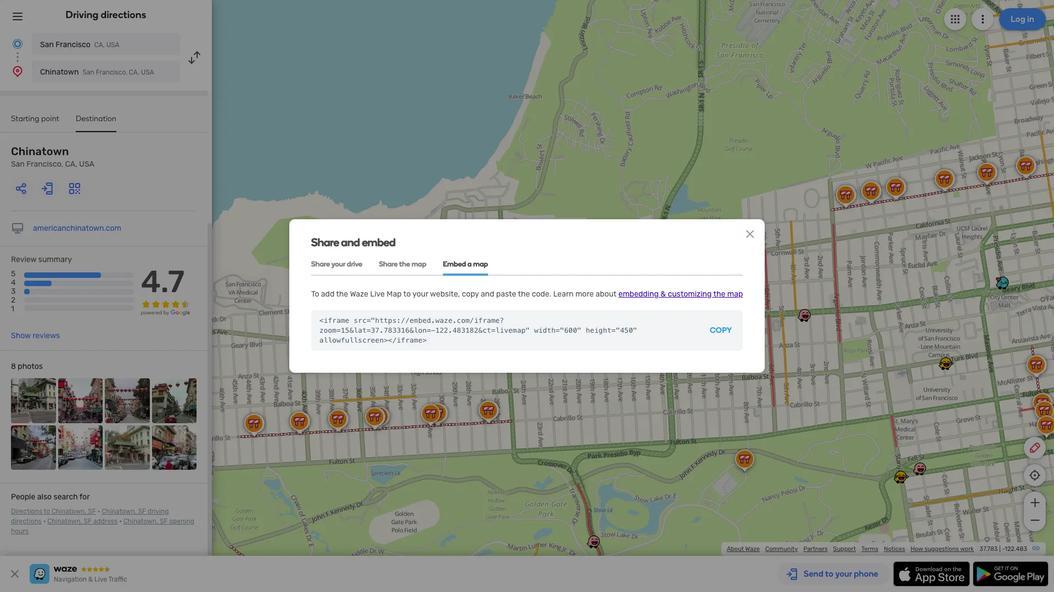 Task type: vqa. For each thing, say whether or not it's contained in the screenshot.
[missing "en.livemap.styleguide.close" translation] image
no



Task type: locate. For each thing, give the bounding box(es) containing it.
share your drive link
[[311, 253, 362, 276]]

copy button
[[699, 311, 743, 352]]

san down san francisco ca, usa on the left
[[83, 69, 94, 76]]

chinatown, down search
[[52, 508, 86, 516]]

chinatown, up address
[[102, 508, 137, 516]]

directions to chinatown, sf link
[[11, 508, 96, 516]]

live
[[370, 290, 385, 299], [94, 576, 107, 584]]

chinatown, down directions to chinatown, sf link
[[47, 518, 82, 526]]

0 vertical spatial waze
[[350, 290, 368, 299]]

live left map
[[370, 290, 385, 299]]

-
[[1002, 546, 1005, 553]]

share inside share your drive link
[[311, 260, 330, 268]]

ca, inside san francisco ca, usa
[[94, 41, 105, 49]]

the right customizing
[[713, 290, 725, 299]]

review
[[11, 255, 36, 265]]

share the map link
[[379, 253, 426, 276]]

2 vertical spatial usa
[[79, 160, 94, 169]]

0 vertical spatial your
[[331, 260, 345, 268]]

8
[[11, 362, 16, 372]]

chinatown,
[[52, 508, 86, 516], [102, 508, 137, 516], [47, 518, 82, 526], [123, 518, 158, 526]]

website,
[[430, 290, 460, 299]]

chinatown, for chinatown, sf opening hours
[[123, 518, 158, 526]]

1 horizontal spatial directions
[[101, 9, 146, 21]]

directions
[[11, 508, 42, 516]]

embed a map link
[[443, 253, 488, 276]]

to
[[311, 290, 319, 299]]

37.783
[[980, 546, 998, 553]]

4
[[11, 278, 16, 288]]

share up to
[[311, 260, 330, 268]]

map
[[387, 290, 402, 299]]

1 vertical spatial x image
[[8, 568, 21, 581]]

1 horizontal spatial &
[[661, 290, 666, 299]]

sf
[[88, 508, 96, 516], [138, 508, 146, 516], [84, 518, 92, 526], [160, 518, 168, 526]]

zoom in image
[[1028, 497, 1042, 510]]

show
[[11, 332, 31, 341]]

share down embed
[[379, 260, 398, 268]]

0 horizontal spatial your
[[331, 260, 345, 268]]

san
[[40, 40, 54, 49], [83, 69, 94, 76], [11, 160, 25, 169]]

5 4 3 2 1
[[11, 270, 16, 314]]

and right copy on the left of page
[[481, 290, 494, 299]]

share inside share the map link
[[379, 260, 398, 268]]

map up copy at the right
[[727, 290, 743, 299]]

your
[[331, 260, 345, 268], [412, 290, 428, 299]]

0 vertical spatial usa
[[106, 41, 119, 49]]

usa
[[106, 41, 119, 49], [141, 69, 154, 76], [79, 160, 94, 169]]

chinatown, for chinatown, sf address
[[47, 518, 82, 526]]

&
[[661, 290, 666, 299], [88, 576, 93, 584]]

current location image
[[11, 37, 24, 51]]

0 horizontal spatial &
[[88, 576, 93, 584]]

0 vertical spatial and
[[341, 236, 360, 249]]

about
[[596, 290, 617, 299]]

notices
[[884, 546, 905, 553]]

1 vertical spatial to
[[44, 508, 50, 516]]

1 vertical spatial your
[[412, 290, 428, 299]]

0 horizontal spatial usa
[[79, 160, 94, 169]]

chinatown, inside chinatown, sf opening hours
[[123, 518, 158, 526]]

to right map
[[403, 290, 411, 299]]

about waze community partners support terms notices how suggestions work
[[727, 546, 974, 553]]

<iframe src="https://embed.waze.com/iframe?zoom=15&lat=37.783316&lon=-122.483182&ct=livemap" width="600" height="450" allowfullscreen></iframe> text field
[[311, 311, 699, 352]]

0 vertical spatial san
[[40, 40, 54, 49]]

share for share your drive
[[311, 260, 330, 268]]

navigation
[[54, 576, 87, 584]]

share for share the map
[[379, 260, 398, 268]]

the up map
[[399, 260, 410, 268]]

waze down drive
[[350, 290, 368, 299]]

support link
[[833, 546, 856, 553]]

americanchinatown.com
[[33, 224, 121, 233]]

copy
[[710, 326, 732, 336]]

sf for opening
[[160, 518, 168, 526]]

1 horizontal spatial live
[[370, 290, 385, 299]]

chinatown san francisco, ca, usa down san francisco ca, usa on the left
[[40, 68, 154, 77]]

0 horizontal spatial live
[[94, 576, 107, 584]]

sf for driving
[[138, 508, 146, 516]]

people
[[11, 493, 35, 502]]

chinatown, sf driving directions link
[[11, 508, 169, 526]]

0 vertical spatial x image
[[743, 228, 757, 241]]

chinatown, inside the chinatown, sf driving directions
[[102, 508, 137, 516]]

map for share the map
[[412, 260, 426, 268]]

reviews
[[33, 332, 60, 341]]

image 1 of chinatown, sf image
[[11, 379, 56, 424]]

1 horizontal spatial x image
[[743, 228, 757, 241]]

& right navigation
[[88, 576, 93, 584]]

francisco
[[56, 40, 90, 49]]

0 vertical spatial directions
[[101, 9, 146, 21]]

your left website,
[[412, 290, 428, 299]]

sf inside chinatown, sf opening hours
[[160, 518, 168, 526]]

2 vertical spatial ca,
[[65, 160, 77, 169]]

1 vertical spatial ca,
[[129, 69, 139, 76]]

0 horizontal spatial directions
[[11, 518, 42, 526]]

0 horizontal spatial to
[[44, 508, 50, 516]]

directions right driving
[[101, 9, 146, 21]]

0 horizontal spatial map
[[412, 260, 426, 268]]

chinatown, sf opening hours link
[[11, 518, 194, 536]]

image 5 of chinatown, sf image
[[11, 426, 56, 471]]

waze right about on the bottom right of the page
[[745, 546, 760, 553]]

search
[[54, 493, 78, 502]]

how suggestions work link
[[911, 546, 974, 553]]

directions inside the chinatown, sf driving directions
[[11, 518, 42, 526]]

destination
[[76, 114, 117, 124]]

to
[[403, 290, 411, 299], [44, 508, 50, 516]]

chinatown san francisco, ca, usa
[[40, 68, 154, 77], [11, 145, 94, 169]]

chinatown
[[40, 68, 79, 77], [11, 145, 69, 158]]

sf inside the chinatown, sf driving directions
[[138, 508, 146, 516]]

francisco, down san francisco ca, usa on the left
[[96, 69, 127, 76]]

2 horizontal spatial san
[[83, 69, 94, 76]]

pencil image
[[1028, 442, 1041, 455]]

chinatown down starting point "button"
[[11, 145, 69, 158]]

san left 'francisco'
[[40, 40, 54, 49]]

1 vertical spatial san
[[83, 69, 94, 76]]

1 vertical spatial usa
[[141, 69, 154, 76]]

1 horizontal spatial waze
[[745, 546, 760, 553]]

1 vertical spatial francisco,
[[27, 160, 63, 169]]

live left traffic
[[94, 576, 107, 584]]

to down also
[[44, 508, 50, 516]]

add
[[321, 290, 334, 299]]

0 horizontal spatial ca,
[[65, 160, 77, 169]]

show reviews
[[11, 332, 60, 341]]

0 horizontal spatial san
[[11, 160, 25, 169]]

0 vertical spatial to
[[403, 290, 411, 299]]

copy
[[462, 290, 479, 299]]

starting point button
[[11, 114, 59, 131]]

37.783 | -122.483
[[980, 546, 1027, 553]]

waze
[[350, 290, 368, 299], [745, 546, 760, 553]]

1 horizontal spatial ca,
[[94, 41, 105, 49]]

drive
[[347, 260, 362, 268]]

about
[[727, 546, 744, 553]]

ca,
[[94, 41, 105, 49], [129, 69, 139, 76], [65, 160, 77, 169]]

x image
[[743, 228, 757, 241], [8, 568, 21, 581]]

1 horizontal spatial san
[[40, 40, 54, 49]]

chinatown san francisco, ca, usa down point
[[11, 145, 94, 169]]

1 horizontal spatial map
[[473, 260, 488, 268]]

your left drive
[[331, 260, 345, 268]]

traffic
[[108, 576, 127, 584]]

chinatown, down driving
[[123, 518, 158, 526]]

the right add in the left of the page
[[336, 290, 348, 299]]

2 horizontal spatial map
[[727, 290, 743, 299]]

chinatown, for chinatown, sf driving directions
[[102, 508, 137, 516]]

sf for address
[[84, 518, 92, 526]]

0 vertical spatial ca,
[[94, 41, 105, 49]]

map right a
[[473, 260, 488, 268]]

2 horizontal spatial ca,
[[129, 69, 139, 76]]

1 vertical spatial and
[[481, 290, 494, 299]]

san down starting point "button"
[[11, 160, 25, 169]]

directions down directions
[[11, 518, 42, 526]]

francisco,
[[96, 69, 127, 76], [27, 160, 63, 169]]

share up the share your drive at top
[[311, 236, 339, 249]]

1 vertical spatial &
[[88, 576, 93, 584]]

0 horizontal spatial francisco,
[[27, 160, 63, 169]]

francisco, down starting point "button"
[[27, 160, 63, 169]]

& right embedding
[[661, 290, 666, 299]]

customizing
[[668, 290, 712, 299]]

the
[[399, 260, 410, 268], [336, 290, 348, 299], [518, 290, 530, 299], [713, 290, 725, 299]]

image 8 of chinatown, sf image
[[152, 426, 197, 471]]

the left code.
[[518, 290, 530, 299]]

4.7
[[141, 264, 185, 300]]

1 horizontal spatial usa
[[106, 41, 119, 49]]

1 vertical spatial directions
[[11, 518, 42, 526]]

8 photos
[[11, 362, 43, 372]]

and up drive
[[341, 236, 360, 249]]

driving
[[66, 9, 99, 21]]

0 horizontal spatial waze
[[350, 290, 368, 299]]

1 horizontal spatial to
[[403, 290, 411, 299]]

0 vertical spatial francisco,
[[96, 69, 127, 76]]

hours
[[11, 528, 29, 536]]

1 vertical spatial waze
[[745, 546, 760, 553]]

map left embed
[[412, 260, 426, 268]]

image 6 of chinatown, sf image
[[58, 426, 103, 471]]

usa inside san francisco ca, usa
[[106, 41, 119, 49]]

chinatown down 'francisco'
[[40, 68, 79, 77]]

directions
[[101, 9, 146, 21], [11, 518, 42, 526]]

opening
[[169, 518, 194, 526]]

how
[[911, 546, 923, 553]]



Task type: describe. For each thing, give the bounding box(es) containing it.
community link
[[765, 546, 798, 553]]

image 4 of chinatown, sf image
[[152, 379, 197, 424]]

chinatown, sf address
[[47, 518, 118, 526]]

navigation & live traffic
[[54, 576, 127, 584]]

0 vertical spatial chinatown
[[40, 68, 79, 77]]

chinatown, sf driving directions
[[11, 508, 169, 526]]

2
[[11, 296, 15, 305]]

image 2 of chinatown, sf image
[[58, 379, 103, 424]]

about waze link
[[727, 546, 760, 553]]

embed
[[362, 236, 395, 249]]

photos
[[18, 362, 43, 372]]

share the map
[[379, 260, 426, 268]]

san francisco ca, usa
[[40, 40, 119, 49]]

review summary
[[11, 255, 72, 265]]

122.483
[[1005, 546, 1027, 553]]

destination button
[[76, 114, 117, 132]]

image 7 of chinatown, sf image
[[105, 426, 150, 471]]

2 vertical spatial san
[[11, 160, 25, 169]]

driving directions
[[66, 9, 146, 21]]

the inside share the map link
[[399, 260, 410, 268]]

3
[[11, 287, 16, 297]]

0 vertical spatial &
[[661, 290, 666, 299]]

partners
[[803, 546, 828, 553]]

2 horizontal spatial usa
[[141, 69, 154, 76]]

support
[[833, 546, 856, 553]]

5
[[11, 270, 16, 279]]

0 vertical spatial live
[[370, 290, 385, 299]]

a
[[468, 260, 472, 268]]

partners link
[[803, 546, 828, 553]]

chinatown, sf opening hours
[[11, 518, 194, 536]]

1 horizontal spatial francisco,
[[96, 69, 127, 76]]

embed
[[443, 260, 466, 268]]

0 vertical spatial chinatown san francisco, ca, usa
[[40, 68, 154, 77]]

code.
[[532, 290, 551, 299]]

share and embed
[[311, 236, 395, 249]]

embed a map
[[443, 260, 488, 268]]

chinatown, sf address link
[[47, 518, 118, 526]]

also
[[37, 493, 52, 502]]

community
[[765, 546, 798, 553]]

link image
[[1032, 545, 1040, 553]]

point
[[41, 114, 59, 124]]

location image
[[11, 65, 24, 78]]

share your drive
[[311, 260, 362, 268]]

notices link
[[884, 546, 905, 553]]

computer image
[[11, 222, 24, 236]]

1 vertical spatial chinatown san francisco, ca, usa
[[11, 145, 94, 169]]

address
[[93, 518, 118, 526]]

1 vertical spatial live
[[94, 576, 107, 584]]

people also search for
[[11, 493, 90, 502]]

work
[[960, 546, 974, 553]]

for
[[80, 493, 90, 502]]

image 3 of chinatown, sf image
[[105, 379, 150, 424]]

americanchinatown.com link
[[33, 224, 121, 233]]

1 horizontal spatial your
[[412, 290, 428, 299]]

map for embed a map
[[473, 260, 488, 268]]

0 horizontal spatial and
[[341, 236, 360, 249]]

directions to chinatown, sf
[[11, 508, 96, 516]]

terms
[[861, 546, 878, 553]]

starting point
[[11, 114, 59, 124]]

more
[[575, 290, 594, 299]]

to add the waze live map to your website, copy and paste the code. learn more about embedding & customizing the map
[[311, 290, 743, 299]]

paste
[[496, 290, 516, 299]]

embedding & customizing the map link
[[618, 290, 743, 299]]

starting
[[11, 114, 39, 124]]

learn
[[553, 290, 574, 299]]

0 horizontal spatial x image
[[8, 568, 21, 581]]

zoom out image
[[1028, 514, 1042, 528]]

1 horizontal spatial and
[[481, 290, 494, 299]]

|
[[999, 546, 1001, 553]]

suggestions
[[924, 546, 959, 553]]

summary
[[38, 255, 72, 265]]

1
[[11, 305, 14, 314]]

driving
[[148, 508, 169, 516]]

embedding
[[618, 290, 659, 299]]

share for share and embed
[[311, 236, 339, 249]]

terms link
[[861, 546, 878, 553]]

1 vertical spatial chinatown
[[11, 145, 69, 158]]



